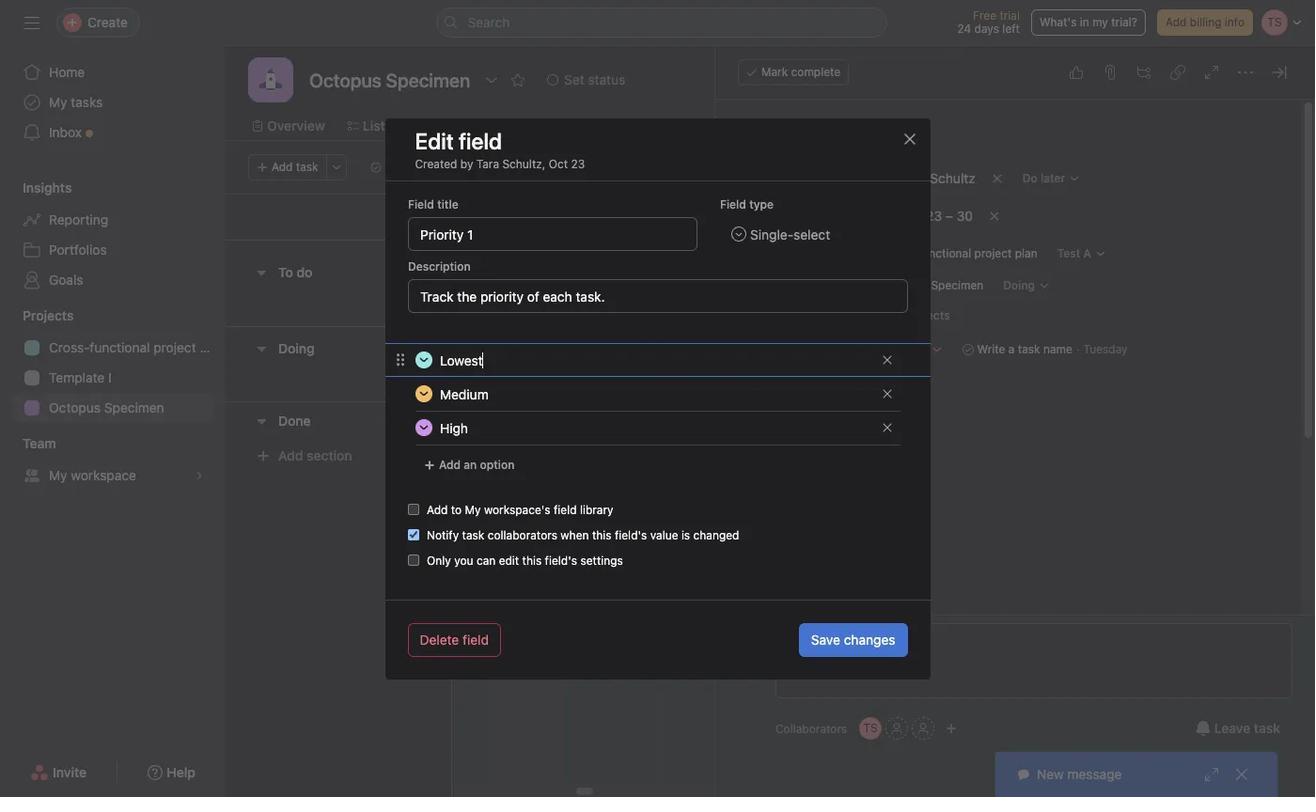 Task type: vqa. For each thing, say whether or not it's contained in the screenshot.
2 more…'s 2
no



Task type: locate. For each thing, give the bounding box(es) containing it.
add down the 'done' button at left
[[278, 448, 303, 464]]

copy task link image
[[1171, 65, 1186, 80]]

None text field
[[305, 63, 475, 97]]

1 remove option image from the top
[[882, 354, 893, 365]]

1 vertical spatial cross-functional project plan link
[[11, 333, 226, 363]]

0 vertical spatial specimen
[[931, 278, 984, 292]]

you
[[454, 553, 473, 568]]

octopus specimen down i
[[49, 400, 164, 416]]

functional up "template i" link
[[90, 339, 150, 355]]

goals link
[[11, 265, 214, 295]]

0 vertical spatial type an option name field
[[432, 344, 874, 376]]

field for edit
[[459, 127, 502, 154]]

projects
[[906, 308, 950, 323]]

octopus specimen up the projects
[[883, 278, 984, 292]]

octopus specimen link
[[860, 276, 991, 295], [11, 393, 214, 423]]

field
[[459, 127, 502, 154], [553, 503, 577, 517], [463, 631, 489, 647]]

info
[[1225, 15, 1245, 29]]

tara
[[477, 157, 499, 171]]

field's for value
[[614, 528, 647, 542]]

single-
[[750, 226, 793, 242]]

0 vertical spatial ts
[[584, 338, 599, 352]]

octopus specimen inside identify species 'dialog'
[[883, 278, 984, 292]]

due
[[738, 210, 759, 224]]

octopus down template
[[49, 400, 101, 416]]

0 horizontal spatial project
[[154, 339, 196, 355]]

add or remove collaborators image
[[946, 723, 957, 734]]

1 vertical spatial octopus specimen link
[[11, 393, 214, 423]]

can
[[476, 553, 495, 568]]

0 horizontal spatial octopus
[[49, 400, 101, 416]]

to for projects
[[892, 308, 903, 323]]

only you can edit this field's settings
[[426, 553, 623, 568]]

cross-functional project plan link
[[860, 244, 1045, 263], [11, 333, 226, 363]]

to up notify
[[451, 503, 461, 517]]

1 horizontal spatial plan
[[1015, 246, 1038, 260]]

i
[[108, 370, 112, 386]]

identify
[[607, 338, 647, 352]]

add subtask image
[[1137, 65, 1152, 80]]

ts right collaborators
[[864, 721, 878, 735]]

1 vertical spatial specimen
[[104, 400, 164, 416]]

cross- up add to projects
[[883, 246, 919, 260]]

tuesday
[[1084, 342, 1128, 356]]

type
[[749, 197, 773, 211]]

19
[[426, 221, 439, 235]]

1 horizontal spatial octopus specimen
[[883, 278, 984, 292]]

octopus specimen link up the projects
[[860, 276, 991, 295]]

0 vertical spatial functional
[[919, 246, 972, 260]]

show subtasks for task antartica study image
[[699, 377, 710, 388]]

functional
[[919, 246, 972, 260], [90, 339, 150, 355]]

2 field from the left
[[720, 197, 746, 211]]

field inside edit field created by tara schultz, oct 23
[[459, 127, 502, 154]]

0 vertical spatial this
[[592, 528, 611, 542]]

reporting
[[49, 212, 108, 228]]

add left billing
[[1166, 15, 1187, 29]]

single-select
[[750, 226, 830, 242]]

0 vertical spatial octopus specimen link
[[860, 276, 991, 295]]

add inside 'button'
[[272, 160, 293, 174]]

close image
[[902, 131, 917, 146], [1235, 767, 1250, 782]]

to
[[892, 308, 903, 323], [451, 503, 461, 517]]

created
[[415, 157, 457, 171]]

identify species dialog
[[716, 46, 1316, 797]]

remove option image for third type an option name field from the bottom
[[882, 354, 893, 365]]

1 horizontal spatial cross-functional project plan
[[883, 246, 1038, 260]]

0 horizontal spatial close image
[[902, 131, 917, 146]]

field up when
[[553, 503, 577, 517]]

1 horizontal spatial functional
[[919, 246, 972, 260]]

0 vertical spatial field
[[459, 127, 502, 154]]

overview link
[[252, 116, 325, 136]]

octopus specimen link down i
[[11, 393, 214, 423]]

add left the projects
[[867, 308, 889, 323]]

0 horizontal spatial projects element
[[0, 299, 226, 427]]

ts left identify
[[584, 338, 599, 352]]

field up 27
[[720, 197, 746, 211]]

2 vertical spatial remove option image
[[882, 422, 893, 433]]

workspace
[[71, 467, 136, 483]]

cross-functional project plan up "template i" link
[[49, 339, 226, 355]]

1 vertical spatial plan
[[200, 339, 226, 355]]

octopus up add to projects
[[883, 278, 928, 292]]

field up tara
[[459, 127, 502, 154]]

None text field
[[408, 279, 908, 313]]

0 vertical spatial octopus
[[883, 278, 928, 292]]

1 horizontal spatial projects
[[738, 247, 782, 261]]

cross-
[[883, 246, 919, 260], [49, 339, 90, 355]]

days
[[975, 22, 1000, 36]]

0 horizontal spatial octopus specimen
[[49, 400, 164, 416]]

0 vertical spatial remove option image
[[882, 354, 893, 365]]

to inside add to projects button
[[892, 308, 903, 323]]

template
[[49, 370, 105, 386]]

3 type an option name field from the top
[[432, 411, 874, 443]]

1 horizontal spatial octopus specimen link
[[860, 276, 991, 295]]

task right leave
[[1254, 720, 1281, 736]]

reporting link
[[11, 205, 214, 235]]

add right add to my workspace's field library option
[[426, 503, 448, 517]]

trial
[[1000, 8, 1020, 23]]

tasks
[[71, 94, 103, 110]]

0 horizontal spatial to
[[451, 503, 461, 517]]

2 vertical spatial my
[[465, 503, 481, 517]]

projects inside main content
[[738, 247, 782, 261]]

specimen
[[931, 278, 984, 292], [104, 400, 164, 416]]

template i
[[49, 370, 112, 386]]

field's left value
[[614, 528, 647, 542]]

1 vertical spatial ts
[[864, 721, 878, 735]]

0 horizontal spatial cross-
[[49, 339, 90, 355]]

cross-functional project plan link up i
[[11, 333, 226, 363]]

specimen inside identify species 'dialog'
[[931, 278, 984, 292]]

0 horizontal spatial specimen
[[104, 400, 164, 416]]

my left tasks
[[49, 94, 67, 110]]

add down overview link
[[272, 160, 293, 174]]

add
[[1166, 15, 1187, 29], [272, 160, 293, 174], [867, 308, 889, 323], [278, 448, 303, 464], [439, 457, 460, 472], [426, 503, 448, 517]]

to left the projects
[[892, 308, 903, 323]]

free
[[973, 8, 997, 23]]

0 vertical spatial plan
[[1015, 246, 1038, 260]]

this right edit
[[522, 553, 541, 568]]

add task
[[272, 160, 318, 174]]

1 horizontal spatial to
[[892, 308, 903, 323]]

billing
[[1190, 15, 1222, 29]]

field type
[[720, 197, 773, 211]]

1 horizontal spatial projects element
[[838, 237, 1300, 303]]

cross-functional project plan link down clear due date image
[[860, 244, 1045, 263]]

1 vertical spatial this
[[522, 553, 541, 568]]

insights button
[[0, 179, 72, 197]]

projects element up 'name'
[[838, 237, 1300, 303]]

1 vertical spatial field's
[[545, 553, 577, 568]]

to do button
[[278, 256, 313, 290]]

do
[[297, 264, 313, 280]]

1 vertical spatial remove option image
[[882, 388, 893, 399]]

1 vertical spatial functional
[[90, 339, 150, 355]]

this for edit
[[522, 553, 541, 568]]

Notify task collaborators when this field's value is changed checkbox
[[408, 529, 419, 540]]

projects down 'goals'
[[23, 307, 74, 323]]

projects element
[[838, 237, 1300, 303], [0, 299, 226, 427]]

2 vertical spatial field
[[463, 631, 489, 647]]

add to projects
[[867, 308, 950, 323]]

1 horizontal spatial project
[[975, 246, 1012, 260]]

specimen down "template i" link
[[104, 400, 164, 416]]

functional up the projects
[[919, 246, 972, 260]]

add inside button
[[278, 448, 303, 464]]

1 horizontal spatial field's
[[614, 528, 647, 542]]

plan
[[1015, 246, 1038, 260], [200, 339, 226, 355]]

add inside identify species 'dialog'
[[867, 308, 889, 323]]

0 vertical spatial cross-functional project plan
[[883, 246, 1038, 260]]

collapse task list for the section doing image
[[254, 341, 269, 356]]

my down team
[[49, 467, 67, 483]]

1 vertical spatial my
[[49, 467, 67, 483]]

section
[[307, 448, 352, 464]]

1 horizontal spatial field
[[720, 197, 746, 211]]

my inside teams "element"
[[49, 467, 67, 483]]

to for my
[[451, 503, 461, 517]]

0 vertical spatial field's
[[614, 528, 647, 542]]

octopus specimen link inside main content
[[860, 276, 991, 295]]

field's
[[614, 528, 647, 542], [545, 553, 577, 568]]

0 horizontal spatial cross-functional project plan
[[49, 339, 226, 355]]

my inside 'global' "element"
[[49, 94, 67, 110]]

23
[[571, 157, 585, 171]]

only
[[426, 553, 451, 568]]

my for my tasks
[[49, 94, 67, 110]]

is
[[681, 528, 690, 542]]

Type an option name field
[[432, 344, 874, 376], [432, 378, 874, 410], [432, 411, 874, 443]]

0 horizontal spatial octopus specimen link
[[11, 393, 214, 423]]

1 vertical spatial to
[[451, 503, 461, 517]]

1 horizontal spatial close image
[[1235, 767, 1250, 782]]

0 likes. click to like this task image
[[1069, 65, 1084, 80]]

timeline link
[[482, 116, 550, 136]]

projects button
[[0, 307, 74, 325]]

1 horizontal spatial cross-functional project plan link
[[860, 244, 1045, 263]]

0 vertical spatial octopus specimen
[[883, 278, 984, 292]]

insights element
[[0, 171, 226, 299]]

0 horizontal spatial cross-functional project plan link
[[11, 333, 226, 363]]

projects element containing projects
[[0, 299, 226, 427]]

projects element inside main content
[[838, 237, 1300, 303]]

leave
[[1215, 720, 1251, 736]]

this for when
[[592, 528, 611, 542]]

cross-functional project plan inside identify species 'dialog'
[[883, 246, 1038, 260]]

add section
[[278, 448, 352, 464]]

0 vertical spatial project
[[975, 246, 1012, 260]]

my left workspace's
[[465, 503, 481, 517]]

specimen up the projects
[[931, 278, 984, 292]]

inbox link
[[11, 118, 214, 148]]

1 horizontal spatial cross-
[[883, 246, 919, 260]]

task up you
[[462, 528, 484, 542]]

expand new message image
[[1205, 767, 1220, 782]]

rocket image
[[260, 69, 282, 91]]

projects element containing cross-functional project plan
[[838, 237, 1300, 303]]

portfolios link
[[11, 235, 214, 265]]

an
[[463, 457, 477, 472]]

main content
[[717, 100, 1300, 797]]

leave task
[[1215, 720, 1281, 736]]

this up 'settings'
[[592, 528, 611, 542]]

0 horizontal spatial field
[[408, 197, 434, 211]]

search button
[[436, 8, 887, 38]]

add for add an option
[[439, 457, 460, 472]]

remove assignee image
[[992, 173, 1003, 184]]

0 vertical spatial cross-
[[883, 246, 919, 260]]

0 horizontal spatial field's
[[545, 553, 577, 568]]

type an option name field down show subtasks for task antartica study "icon"
[[432, 411, 874, 443]]

description
[[408, 259, 470, 273]]

search list box
[[436, 8, 887, 38]]

ts inside button
[[864, 721, 878, 735]]

type an option name field down identify species
[[432, 378, 874, 410]]

type an option name field up show subtasks for task antartica study "icon"
[[432, 344, 874, 376]]

add billing info button
[[1158, 9, 1254, 36]]

leave task button
[[1184, 712, 1293, 746]]

project up "template i" link
[[154, 339, 196, 355]]

1 horizontal spatial octopus
[[883, 278, 928, 292]]

0 horizontal spatial ts
[[584, 338, 599, 352]]

1 vertical spatial close image
[[1235, 767, 1250, 782]]

oct
[[549, 157, 568, 171]]

field's down when
[[545, 553, 577, 568]]

1 horizontal spatial this
[[592, 528, 611, 542]]

1 horizontal spatial ts
[[864, 721, 878, 735]]

cross-functional project plan down clear due date image
[[883, 246, 1038, 260]]

task down overview
[[296, 160, 318, 174]]

main content containing assignee
[[717, 100, 1300, 797]]

0 vertical spatial cross-functional project plan link
[[860, 244, 1045, 263]]

0 horizontal spatial plan
[[200, 339, 226, 355]]

octopus specimen
[[883, 278, 984, 292], [49, 400, 164, 416]]

2 type an option name field from the top
[[432, 378, 874, 410]]

projects element down goals link
[[0, 299, 226, 427]]

changed
[[693, 528, 739, 542]]

board link
[[408, 116, 460, 136]]

field right delete
[[463, 631, 489, 647]]

1 field from the left
[[408, 197, 434, 211]]

1 vertical spatial octopus
[[49, 400, 101, 416]]

0 vertical spatial to
[[892, 308, 903, 323]]

field inside button
[[463, 631, 489, 647]]

0 horizontal spatial this
[[522, 553, 541, 568]]

trial?
[[1112, 15, 1138, 29]]

0 vertical spatial my
[[49, 94, 67, 110]]

add left 'an'
[[439, 457, 460, 472]]

1 vertical spatial project
[[154, 339, 196, 355]]

field up 19
[[408, 197, 434, 211]]

2 remove option image from the top
[[882, 388, 893, 399]]

1 horizontal spatial specimen
[[931, 278, 984, 292]]

remove option image
[[882, 354, 893, 365], [882, 388, 893, 399], [882, 422, 893, 433]]

2 vertical spatial type an option name field
[[432, 411, 874, 443]]

projects down 'single-'
[[738, 247, 782, 261]]

save
[[811, 631, 841, 647]]

inbox
[[49, 124, 82, 140]]

Priority, Stage, Status… text field
[[408, 217, 697, 251]]

1 vertical spatial projects
[[23, 307, 74, 323]]

0 vertical spatial projects
[[738, 247, 782, 261]]

project down clear due date image
[[975, 246, 1012, 260]]

dependencies
[[738, 343, 814, 357]]

edit
[[415, 127, 454, 154]]

field for field type
[[720, 197, 746, 211]]

1 vertical spatial type an option name field
[[432, 378, 874, 410]]

cross- up template
[[49, 339, 90, 355]]

0 horizontal spatial projects
[[23, 307, 74, 323]]



Task type: describe. For each thing, give the bounding box(es) containing it.
close details image
[[1272, 65, 1287, 80]]

complete
[[791, 65, 841, 79]]

add to starred image
[[511, 72, 526, 87]]

projects inside dropdown button
[[23, 307, 74, 323]]

task right a
[[1018, 342, 1041, 356]]

priority
[[757, 381, 795, 395]]

add for add task
[[272, 160, 293, 174]]

name
[[1044, 342, 1073, 356]]

settings
[[580, 553, 623, 568]]

save changes button
[[799, 623, 908, 657]]

full screen image
[[1205, 65, 1220, 80]]

assignee
[[738, 172, 787, 186]]

field title
[[408, 197, 458, 211]]

invite
[[53, 765, 87, 780]]

teams element
[[0, 427, 226, 495]]

doing button
[[278, 332, 315, 366]]

1 vertical spatial cross-
[[49, 339, 90, 355]]

my
[[1093, 15, 1109, 29]]

timeline
[[497, 118, 550, 134]]

0 horizontal spatial functional
[[90, 339, 150, 355]]

my for my workspace
[[49, 467, 67, 483]]

field for field title
[[408, 197, 434, 211]]

board
[[423, 118, 460, 134]]

what's
[[1040, 15, 1077, 29]]

add an option
[[439, 457, 514, 472]]

global element
[[0, 46, 226, 159]]

26
[[689, 221, 703, 235]]

in
[[1080, 15, 1090, 29]]

left
[[1003, 22, 1020, 36]]

cross- inside identify species 'dialog'
[[883, 246, 919, 260]]

notify task collaborators when this field's value is changed
[[426, 528, 739, 542]]

27
[[727, 221, 740, 235]]

1 type an option name field from the top
[[432, 344, 874, 376]]

invite button
[[18, 756, 99, 790]]

goals
[[49, 272, 83, 288]]

3 remove option image from the top
[[882, 422, 893, 433]]

list
[[363, 118, 385, 134]]

add for add to projects
[[867, 308, 889, 323]]

add for add section
[[278, 448, 303, 464]]

1 vertical spatial octopus specimen
[[49, 400, 164, 416]]

delete
[[420, 631, 459, 647]]

my workspace
[[49, 467, 136, 483]]

by
[[461, 157, 473, 171]]

collaborators
[[487, 528, 557, 542]]

delete field
[[420, 631, 489, 647]]

add for add billing info
[[1166, 15, 1187, 29]]

portfolios
[[49, 242, 107, 258]]

plan inside identify species 'dialog'
[[1015, 246, 1038, 260]]

option
[[480, 457, 514, 472]]

remove option image for second type an option name field from the bottom of the page
[[882, 388, 893, 399]]

schultz,
[[503, 157, 546, 171]]

template i link
[[11, 363, 214, 393]]

hide sidebar image
[[24, 15, 39, 30]]

my workspace link
[[11, 461, 214, 491]]

identify species
[[607, 338, 692, 352]]

save changes
[[811, 631, 896, 647]]

task for add task
[[296, 160, 318, 174]]

add for add to my workspace's field library
[[426, 503, 448, 517]]

value
[[650, 528, 678, 542]]

add to my workspace's field library
[[426, 503, 613, 517]]

field's for settings
[[545, 553, 577, 568]]

Only you can edit this field's settings checkbox
[[408, 554, 419, 566]]

Task Name text field
[[725, 111, 1279, 154]]

title
[[437, 197, 458, 211]]

1 vertical spatial cross-functional project plan
[[49, 339, 226, 355]]

main content inside identify species 'dialog'
[[717, 100, 1300, 797]]

done button
[[278, 404, 311, 438]]

my tasks link
[[11, 87, 214, 118]]

collapse task list for the section to do image
[[254, 265, 269, 280]]

clear due date image
[[989, 211, 1001, 222]]

library
[[580, 503, 613, 517]]

add task button
[[248, 154, 327, 181]]

task for notify task collaborators when this field's value is changed
[[462, 528, 484, 542]]

add billing info
[[1166, 15, 1245, 29]]

Add to My workspace's field library checkbox
[[408, 504, 419, 515]]

task for leave task
[[1254, 720, 1281, 736]]

search
[[468, 14, 510, 30]]

add section button
[[248, 439, 360, 473]]

what's in my trial? button
[[1032, 9, 1146, 36]]

add an option button
[[415, 452, 523, 478]]

my tasks
[[49, 94, 103, 110]]

0 vertical spatial close image
[[902, 131, 917, 146]]

team
[[23, 435, 56, 451]]

write a task name
[[978, 342, 1073, 356]]

field for delete
[[463, 631, 489, 647]]

edit
[[499, 553, 519, 568]]

select
[[793, 226, 830, 242]]

collapse task list for the section done image
[[254, 413, 269, 428]]

1 vertical spatial field
[[553, 503, 577, 517]]

functional inside identify species 'dialog'
[[919, 246, 972, 260]]

home link
[[11, 57, 214, 87]]

insights
[[23, 180, 72, 196]]

notify
[[426, 528, 459, 542]]

to
[[278, 264, 293, 280]]

octopus inside main content
[[883, 278, 928, 292]]

done
[[278, 412, 311, 428]]

free trial 24 days left
[[958, 8, 1020, 36]]

mark complete button
[[738, 59, 849, 86]]

project inside identify species 'dialog'
[[975, 246, 1012, 260]]

overview
[[267, 118, 325, 134]]

doing
[[278, 340, 315, 356]]

new message
[[1037, 766, 1122, 782]]

when
[[560, 528, 589, 542]]

write
[[978, 342, 1006, 356]]

list link
[[348, 116, 385, 136]]

date
[[763, 210, 786, 224]]

to do
[[278, 264, 313, 280]]

species
[[650, 338, 692, 352]]



